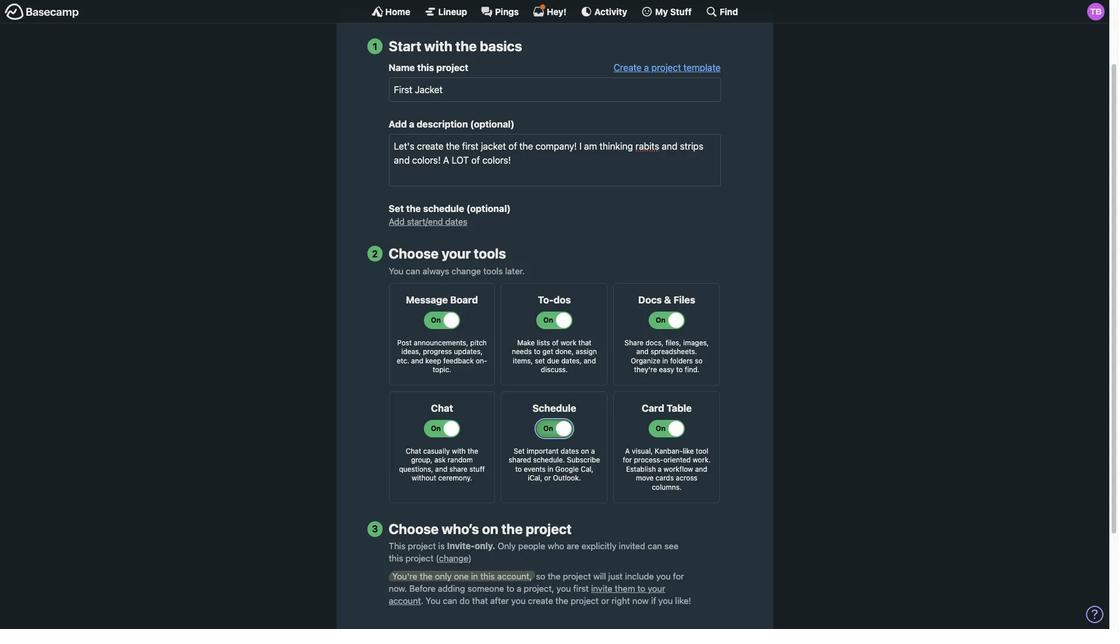 Task type: locate. For each thing, give the bounding box(es) containing it.
set inside set the schedule (optional) add start/end dates
[[389, 203, 404, 214]]

to up now
[[638, 583, 646, 594]]

your
[[442, 245, 471, 262], [648, 583, 666, 594]]

1 vertical spatial or
[[601, 595, 610, 606]]

lineup
[[439, 6, 467, 17]]

find
[[720, 6, 738, 17]]

in right one
[[471, 571, 478, 581]]

0 horizontal spatial set
[[389, 203, 404, 214]]

a right create
[[644, 62, 649, 73]]

for up like!
[[673, 571, 684, 581]]

2 vertical spatial in
[[471, 571, 478, 581]]

add
[[389, 119, 407, 129], [389, 216, 405, 227]]

set for the
[[389, 203, 404, 214]]

files
[[674, 294, 696, 306]]

0 vertical spatial add
[[389, 119, 407, 129]]

like
[[683, 447, 694, 455]]

and down ask
[[435, 465, 448, 474]]

this
[[417, 62, 434, 73], [389, 553, 403, 564], [481, 571, 495, 581]]

dates
[[446, 216, 468, 227], [561, 447, 579, 455]]

that
[[579, 338, 592, 347], [472, 595, 488, 606]]

0 horizontal spatial so
[[536, 571, 546, 581]]

2 horizontal spatial this
[[481, 571, 495, 581]]

2 add from the top
[[389, 216, 405, 227]]

(optional) inside set the schedule (optional) add start/end dates
[[467, 203, 511, 214]]

keep
[[426, 356, 442, 365]]

1 horizontal spatial chat
[[431, 403, 453, 414]]

include
[[625, 571, 654, 581]]

dos
[[554, 294, 571, 306]]

updates,
[[454, 347, 483, 356]]

this project is invite-only.
[[389, 541, 496, 551]]

1 horizontal spatial set
[[514, 447, 525, 455]]

needs
[[512, 347, 532, 356]]

in up easy at the right of the page
[[663, 356, 669, 365]]

set up add start/end dates link
[[389, 203, 404, 214]]

1 horizontal spatial for
[[673, 571, 684, 581]]

and
[[637, 347, 649, 356], [411, 356, 424, 365], [584, 356, 596, 365], [435, 465, 448, 474], [696, 465, 708, 474]]

lists
[[537, 338, 550, 347]]

lineup link
[[425, 6, 467, 17]]

to inside make lists of work that needs to get done, assign items, set due dates, and discuss.
[[534, 347, 541, 356]]

work.
[[693, 456, 711, 465]]

chat down topic.
[[431, 403, 453, 414]]

can
[[406, 266, 421, 276], [648, 541, 662, 551], [443, 595, 457, 606]]

0 vertical spatial change
[[452, 266, 481, 276]]

project left is
[[408, 541, 436, 551]]

project inside so the project will just include you for now. before adding someone to a project, you first
[[563, 571, 591, 581]]

(optional) for add a description (optional)
[[470, 119, 515, 129]]

with up name this project
[[424, 38, 453, 54]]

. you can do that after you create the project or right now if you like!
[[421, 595, 692, 606]]

1 choose from the top
[[389, 245, 439, 262]]

0 horizontal spatial or
[[545, 474, 551, 483]]

tools
[[474, 245, 506, 262], [484, 266, 503, 276]]

add inside set the schedule (optional) add start/end dates
[[389, 216, 405, 227]]

questions,
[[399, 465, 433, 474]]

1 horizontal spatial that
[[579, 338, 592, 347]]

dates inside set the schedule (optional) add start/end dates
[[446, 216, 468, 227]]

0 vertical spatial (optional)
[[470, 119, 515, 129]]

so up the project,
[[536, 571, 546, 581]]

process-
[[634, 456, 664, 465]]

create
[[528, 595, 553, 606]]

1 horizontal spatial you
[[426, 595, 441, 606]]

add start/end dates link
[[389, 216, 468, 227]]

1 horizontal spatial or
[[601, 595, 610, 606]]

0 vertical spatial that
[[579, 338, 592, 347]]

that for do
[[472, 595, 488, 606]]

for
[[623, 456, 632, 465], [673, 571, 684, 581]]

pings
[[495, 6, 519, 17]]

so inside so the project will just include you for now. before adding someone to a project, you first
[[536, 571, 546, 581]]

0 vertical spatial set
[[389, 203, 404, 214]]

(optional) right description
[[470, 119, 515, 129]]

0 horizontal spatial your
[[442, 245, 471, 262]]

in inside set important dates on a shared schedule. subscribe to events in google cal, ical, or outlook.
[[548, 465, 554, 474]]

0 vertical spatial or
[[545, 474, 551, 483]]

or down invite
[[601, 595, 610, 606]]

or right ical,
[[545, 474, 551, 483]]

chat inside chat casually with the group, ask random questions, and share stuff without ceremony.
[[406, 447, 421, 455]]

1 horizontal spatial so
[[695, 356, 703, 365]]

on up only. at the bottom of page
[[482, 521, 499, 537]]

visual,
[[632, 447, 653, 455]]

chat up group,
[[406, 447, 421, 455]]

name this project
[[389, 62, 469, 73]]

this down this
[[389, 553, 403, 564]]

to-
[[538, 294, 554, 306]]

1 vertical spatial (optional)
[[467, 203, 511, 214]]

progress
[[423, 347, 452, 356]]

2 choose from the top
[[389, 521, 439, 537]]

to up set
[[534, 347, 541, 356]]

add left description
[[389, 119, 407, 129]]

a up subscribe
[[591, 447, 595, 455]]

0 horizontal spatial you
[[389, 266, 404, 276]]

and down ideas,
[[411, 356, 424, 365]]

project down first
[[571, 595, 599, 606]]

one
[[454, 571, 469, 581]]

board
[[450, 294, 478, 306]]

on up subscribe
[[581, 447, 589, 455]]

1 horizontal spatial on
[[581, 447, 589, 455]]

1 vertical spatial for
[[673, 571, 684, 581]]

dates down schedule
[[446, 216, 468, 227]]

can down adding
[[443, 595, 457, 606]]

project
[[437, 62, 469, 73], [652, 62, 681, 73], [526, 521, 572, 537], [408, 541, 436, 551], [406, 553, 434, 564], [563, 571, 591, 581], [571, 595, 599, 606]]

you right the if
[[659, 595, 673, 606]]

explicitly
[[582, 541, 617, 551]]

always
[[423, 266, 450, 276]]

2 horizontal spatial can
[[648, 541, 662, 551]]

can left see
[[648, 541, 662, 551]]

dates inside set important dates on a shared schedule. subscribe to events in google cal, ical, or outlook.
[[561, 447, 579, 455]]

with
[[424, 38, 453, 54], [452, 447, 466, 455]]

2 horizontal spatial in
[[663, 356, 669, 365]]

project up first
[[563, 571, 591, 581]]

1 vertical spatial tools
[[484, 266, 503, 276]]

the up start/end
[[406, 203, 421, 214]]

project,
[[524, 583, 555, 594]]

before
[[410, 583, 436, 594]]

1 vertical spatial can
[[648, 541, 662, 551]]

this inside "only people who are explicitly invited can see this project ("
[[389, 553, 403, 564]]

1 horizontal spatial in
[[548, 465, 554, 474]]

the up the project,
[[548, 571, 561, 581]]

1 vertical spatial this
[[389, 553, 403, 564]]

account,
[[498, 571, 532, 581]]

set for important
[[514, 447, 525, 455]]

can inside "only people who are explicitly invited can see this project ("
[[648, 541, 662, 551]]

can left always at the left
[[406, 266, 421, 276]]

and down assign in the right of the page
[[584, 356, 596, 365]]

you left always at the left
[[389, 266, 404, 276]]

for down a in the right bottom of the page
[[623, 456, 632, 465]]

1 vertical spatial dates
[[561, 447, 579, 455]]

0 horizontal spatial this
[[389, 553, 403, 564]]

stuff
[[470, 465, 485, 474]]

0 horizontal spatial chat
[[406, 447, 421, 455]]

to down the shared
[[516, 465, 522, 474]]

project left 'template'
[[652, 62, 681, 73]]

account
[[389, 595, 421, 606]]

0 vertical spatial chat
[[431, 403, 453, 414]]

home
[[385, 6, 411, 17]]

a down account, at the bottom left of page
[[517, 583, 522, 594]]

Add a description (optional) text field
[[389, 134, 721, 187]]

3
[[372, 523, 378, 535]]

a left description
[[409, 119, 415, 129]]

1 vertical spatial chat
[[406, 447, 421, 455]]

with up random
[[452, 447, 466, 455]]

now.
[[389, 583, 407, 594]]

on
[[581, 447, 589, 455], [482, 521, 499, 537]]

set important dates on a shared schedule. subscribe to events in google cal, ical, or outlook.
[[509, 447, 600, 483]]

choose up this
[[389, 521, 439, 537]]

1 vertical spatial set
[[514, 447, 525, 455]]

a inside set important dates on a shared schedule. subscribe to events in google cal, ical, or outlook.
[[591, 447, 595, 455]]

to down account, at the bottom left of page
[[507, 583, 515, 594]]

in down schedule.
[[548, 465, 554, 474]]

so inside share docs, files, images, and spreadsheets. organize in folders so they're easy to find.
[[695, 356, 703, 365]]

that inside make lists of work that needs to get done, assign items, set due dates, and discuss.
[[579, 338, 592, 347]]

1 horizontal spatial this
[[417, 62, 434, 73]]

1 vertical spatial so
[[536, 571, 546, 581]]

find button
[[706, 6, 738, 17]]

1 horizontal spatial dates
[[561, 447, 579, 455]]

change down invite-
[[439, 553, 469, 564]]

set up the shared
[[514, 447, 525, 455]]

0 horizontal spatial on
[[482, 521, 499, 537]]

that up assign in the right of the page
[[579, 338, 592, 347]]

this right name
[[417, 62, 434, 73]]

topic.
[[433, 366, 452, 374]]

pings button
[[481, 6, 519, 17]]

0 horizontal spatial dates
[[446, 216, 468, 227]]

in
[[663, 356, 669, 365], [548, 465, 554, 474], [471, 571, 478, 581]]

that for work
[[579, 338, 592, 347]]

you right "."
[[426, 595, 441, 606]]

1 vertical spatial add
[[389, 216, 405, 227]]

spreadsheets.
[[651, 347, 698, 356]]

change )
[[439, 553, 472, 564]]

0 vertical spatial dates
[[446, 216, 468, 227]]

the inside set the schedule (optional) add start/end dates
[[406, 203, 421, 214]]

a up cards at right bottom
[[658, 465, 662, 474]]

1 horizontal spatial your
[[648, 583, 666, 594]]

0 vertical spatial so
[[695, 356, 703, 365]]

1 vertical spatial your
[[648, 583, 666, 594]]

1 horizontal spatial can
[[443, 595, 457, 606]]

create
[[614, 62, 642, 73]]

0 vertical spatial in
[[663, 356, 669, 365]]

share docs, files, images, and spreadsheets. organize in folders so they're easy to find.
[[625, 338, 709, 374]]

(optional) right schedule
[[467, 203, 511, 214]]

choose up always at the left
[[389, 245, 439, 262]]

1 vertical spatial in
[[548, 465, 554, 474]]

set inside set important dates on a shared schedule. subscribe to events in google cal, ical, or outlook.
[[514, 447, 525, 455]]

dates up subscribe
[[561, 447, 579, 455]]

and down the work.
[[696, 465, 708, 474]]

a inside a visual, kanban-like tool for process-oriented work. establish a workflow and move cards across columns.
[[658, 465, 662, 474]]

docs
[[639, 294, 662, 306]]

to down folders
[[677, 366, 683, 374]]

so up find.
[[695, 356, 703, 365]]

pitch
[[471, 338, 487, 347]]

this up someone
[[481, 571, 495, 581]]

project left (
[[406, 553, 434, 564]]

announcements,
[[414, 338, 469, 347]]

and up "organize"
[[637, 347, 649, 356]]

feedback
[[443, 356, 474, 365]]

schedule
[[533, 403, 577, 414]]

0 vertical spatial on
[[581, 447, 589, 455]]

images,
[[684, 338, 709, 347]]

change down choose your tools
[[452, 266, 481, 276]]

0 horizontal spatial that
[[472, 595, 488, 606]]

you up . you can do that after you create the project or right now if you like!
[[557, 583, 571, 594]]

tools left later.
[[484, 266, 503, 276]]

description
[[417, 119, 468, 129]]

choose for choose your tools
[[389, 245, 439, 262]]

0 horizontal spatial for
[[623, 456, 632, 465]]

change
[[452, 266, 481, 276], [439, 553, 469, 564]]

add left start/end
[[389, 216, 405, 227]]

1 vertical spatial choose
[[389, 521, 439, 537]]

that down someone
[[472, 595, 488, 606]]

the up random
[[468, 447, 479, 455]]

0 horizontal spatial can
[[406, 266, 421, 276]]

your up the if
[[648, 583, 666, 594]]

main element
[[0, 0, 1110, 23]]

tools up later.
[[474, 245, 506, 262]]

organize
[[631, 356, 661, 365]]

0 vertical spatial choose
[[389, 245, 439, 262]]

my stuff button
[[642, 6, 692, 17]]

across
[[676, 474, 698, 483]]

0 vertical spatial for
[[623, 456, 632, 465]]

1 vertical spatial that
[[472, 595, 488, 606]]

tyler black image
[[1088, 3, 1105, 20]]

1 vertical spatial with
[[452, 447, 466, 455]]

docs & files
[[639, 294, 696, 306]]

now
[[633, 595, 649, 606]]

for inside a visual, kanban-like tool for process-oriented work. establish a workflow and move cards across columns.
[[623, 456, 632, 465]]

0 vertical spatial this
[[417, 62, 434, 73]]

project down the 'start with the basics'
[[437, 62, 469, 73]]

and inside make lists of work that needs to get done, assign items, set due dates, and discuss.
[[584, 356, 596, 365]]

0 vertical spatial you
[[389, 266, 404, 276]]

will
[[594, 571, 606, 581]]

in inside share docs, files, images, and spreadsheets. organize in folders so they're easy to find.
[[663, 356, 669, 365]]

dates,
[[562, 356, 582, 365]]

your up 'you can always change tools later.'
[[442, 245, 471, 262]]



Task type: describe. For each thing, give the bounding box(es) containing it.
make lists of work that needs to get done, assign items, set due dates, and discuss.
[[512, 338, 597, 374]]

you right "after"
[[512, 595, 526, 606]]

you can always change tools later.
[[389, 266, 525, 276]]

activity
[[595, 6, 628, 17]]

add a description (optional)
[[389, 119, 515, 129]]

someone
[[468, 583, 504, 594]]

chat casually with the group, ask random questions, and share stuff without ceremony.
[[399, 447, 485, 483]]

1 vertical spatial change
[[439, 553, 469, 564]]

assign
[[576, 347, 597, 356]]

only
[[498, 541, 516, 551]]

ical,
[[528, 474, 543, 483]]

&
[[665, 294, 672, 306]]

to inside share docs, files, images, and spreadsheets. organize in folders so they're easy to find.
[[677, 366, 683, 374]]

items,
[[513, 356, 533, 365]]

template
[[684, 62, 721, 73]]

kanban-
[[655, 447, 683, 455]]

done,
[[555, 347, 574, 356]]

after
[[490, 595, 509, 606]]

share
[[625, 338, 644, 347]]

so the project will just include you for now. before adding someone to a project, you first
[[389, 571, 684, 594]]

right
[[612, 595, 630, 606]]

post
[[397, 338, 412, 347]]

do
[[460, 595, 470, 606]]

you're
[[392, 571, 418, 581]]

Name this project text field
[[389, 78, 721, 102]]

oriented
[[664, 456, 691, 465]]

the up before at left bottom
[[420, 571, 433, 581]]

name
[[389, 62, 415, 73]]

project up who
[[526, 521, 572, 537]]

a inside so the project will just include you for now. before adding someone to a project, you first
[[517, 583, 522, 594]]

etc.
[[397, 356, 409, 365]]

outlook.
[[553, 474, 581, 483]]

1 vertical spatial you
[[426, 595, 441, 606]]

choose your tools
[[389, 245, 506, 262]]

post announcements, pitch ideas, progress updates, etc. and keep feedback on- topic.
[[397, 338, 487, 374]]

hey! button
[[533, 4, 567, 17]]

)
[[469, 553, 472, 564]]

the inside chat casually with the group, ask random questions, and share stuff without ceremony.
[[468, 447, 479, 455]]

home link
[[372, 6, 411, 17]]

change link
[[439, 553, 469, 564]]

invited
[[619, 541, 646, 551]]

and inside chat casually with the group, ask random questions, and share stuff without ceremony.
[[435, 465, 448, 474]]

events
[[524, 465, 546, 474]]

this
[[389, 541, 406, 551]]

only
[[435, 571, 452, 581]]

important
[[527, 447, 559, 455]]

on-
[[476, 356, 487, 365]]

a
[[626, 447, 630, 455]]

create a project template link
[[614, 62, 721, 73]]

share
[[450, 465, 468, 474]]

with inside chat casually with the group, ask random questions, and share stuff without ceremony.
[[452, 447, 466, 455]]

find.
[[685, 366, 700, 374]]

card
[[642, 403, 665, 414]]

2 vertical spatial this
[[481, 571, 495, 581]]

are
[[567, 541, 580, 551]]

choose for choose who's on the project
[[389, 521, 439, 537]]

ceremony.
[[439, 474, 472, 483]]

to-dos
[[538, 294, 571, 306]]

without
[[412, 474, 437, 483]]

you right the include
[[657, 571, 671, 581]]

set the schedule (optional) add start/end dates
[[389, 203, 511, 227]]

hey!
[[547, 6, 567, 17]]

due
[[547, 356, 560, 365]]

2 vertical spatial can
[[443, 595, 457, 606]]

discuss.
[[541, 366, 568, 374]]

your inside invite them to your account
[[648, 583, 666, 594]]

the inside so the project will just include you for now. before adding someone to a project, you first
[[548, 571, 561, 581]]

and inside share docs, files, images, and spreadsheets. organize in folders so they're easy to find.
[[637, 347, 649, 356]]

later.
[[505, 266, 525, 276]]

workflow
[[664, 465, 694, 474]]

to inside set important dates on a shared schedule. subscribe to events in google cal, ical, or outlook.
[[516, 465, 522, 474]]

google
[[556, 465, 579, 474]]

is
[[438, 541, 445, 551]]

the left basics
[[456, 38, 477, 54]]

chat for chat casually with the group, ask random questions, and share stuff without ceremony.
[[406, 447, 421, 455]]

chat for chat
[[431, 403, 453, 414]]

establish
[[626, 465, 656, 474]]

and inside post announcements, pitch ideas, progress updates, etc. and keep feedback on- topic.
[[411, 356, 424, 365]]

the up the only in the bottom of the page
[[502, 521, 523, 537]]

who
[[548, 541, 565, 551]]

0 vertical spatial can
[[406, 266, 421, 276]]

who's
[[442, 521, 479, 537]]

to inside invite them to your account
[[638, 583, 646, 594]]

and inside a visual, kanban-like tool for process-oriented work. establish a workflow and move cards across columns.
[[696, 465, 708, 474]]

table
[[667, 403, 692, 414]]

create a project template
[[614, 62, 721, 73]]

just
[[609, 571, 623, 581]]

for inside so the project will just include you for now. before adding someone to a project, you first
[[673, 571, 684, 581]]

card table
[[642, 403, 692, 414]]

project inside "only people who are explicitly invited can see this project ("
[[406, 553, 434, 564]]

0 vertical spatial with
[[424, 38, 453, 54]]

easy
[[659, 366, 675, 374]]

only.
[[475, 541, 496, 551]]

docs,
[[646, 338, 664, 347]]

see
[[665, 541, 679, 551]]

0 vertical spatial your
[[442, 245, 471, 262]]

0 horizontal spatial in
[[471, 571, 478, 581]]

stuff
[[671, 6, 692, 17]]

1 add from the top
[[389, 119, 407, 129]]

or inside set important dates on a shared schedule. subscribe to events in google cal, ical, or outlook.
[[545, 474, 551, 483]]

you're the only one in this account,
[[392, 571, 532, 581]]

(optional) for set the schedule (optional) add start/end dates
[[467, 203, 511, 214]]

invite
[[592, 583, 613, 594]]

(
[[436, 553, 439, 564]]

the right create
[[556, 595, 569, 606]]

shared
[[509, 456, 531, 465]]

to inside so the project will just include you for now. before adding someone to a project, you first
[[507, 583, 515, 594]]

they're
[[634, 366, 657, 374]]

choose who's on the project
[[389, 521, 572, 537]]

random
[[448, 456, 473, 465]]

message
[[406, 294, 448, 306]]

switch accounts image
[[5, 3, 79, 21]]

of
[[552, 338, 559, 347]]

0 vertical spatial tools
[[474, 245, 506, 262]]

1 vertical spatial on
[[482, 521, 499, 537]]

on inside set important dates on a shared schedule. subscribe to events in google cal, ical, or outlook.
[[581, 447, 589, 455]]



Task type: vqa. For each thing, say whether or not it's contained in the screenshot.
cards
yes



